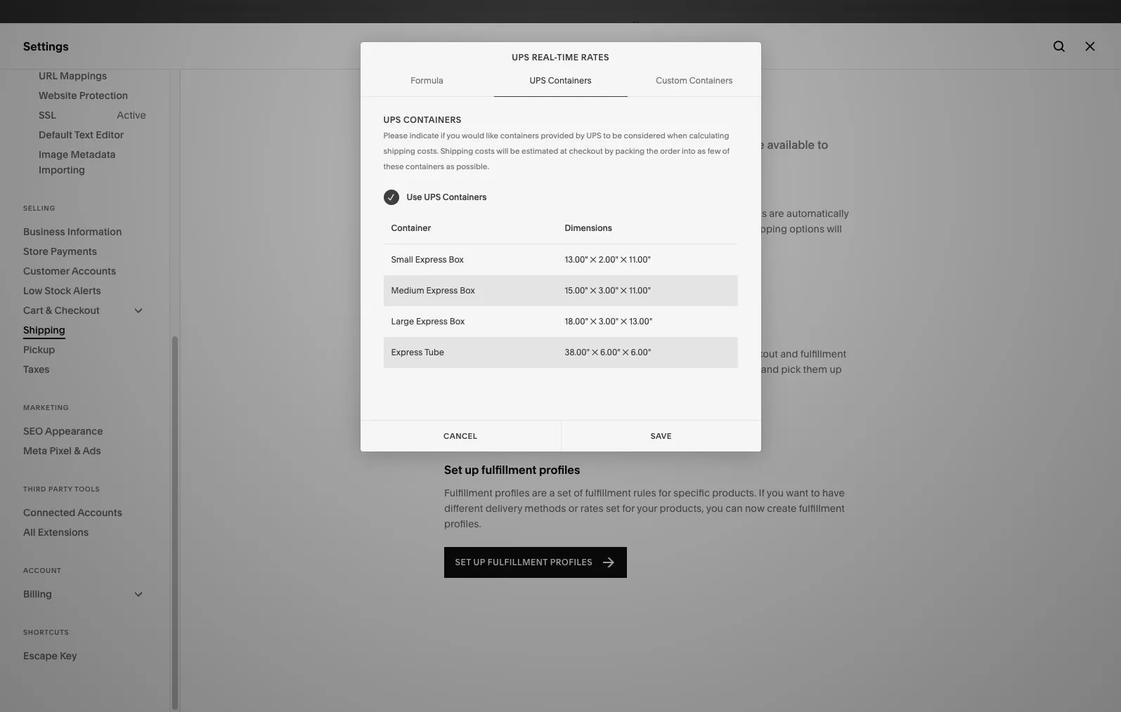 Task type: describe. For each thing, give the bounding box(es) containing it.
time
[[557, 52, 579, 63]]

1 selling from the top
[[23, 112, 60, 127]]

import
[[579, 279, 611, 289]]

meta pixel & ads link
[[23, 441, 146, 461]]

pickup inside pickup is a fulfillment option for physical products. with a clear checkout and fulfillment experience, now your customers can purchase your products online and pick them up on-site.
[[444, 348, 476, 361]]

if
[[759, 487, 765, 500]]

3.00" for 15.00"
[[599, 285, 619, 296]]

containers for ups containers
[[548, 75, 592, 86]]

express for small
[[415, 254, 447, 265]]

purchase
[[617, 363, 661, 376]]

shipping down shipping options
[[478, 207, 519, 220]]

costs inside create shipping options for your customers to choose from. the costs are automatically applied to physical products. countries not served by any of your shipping options will not be accepted at checkout.
[[742, 207, 767, 220]]

escape key
[[23, 650, 77, 663]]

from.
[[696, 207, 720, 220]]

business information store payments customer accounts low stock alerts
[[23, 226, 122, 297]]

option inside button
[[515, 279, 547, 289]]

low stock alerts link
[[23, 281, 146, 301]]

create shipping options for your customers to choose from. the costs are automatically applied to physical products. countries not served by any of your shipping options will not be accepted at checkout.
[[444, 207, 849, 251]]

containers up create
[[443, 192, 487, 202]]

costs inside ups containers please indicate if you would like containers provided by ups to be considered when calculating shipping costs. shipping costs will be estimated at checkout by packing the order into as few of these containers as possible.
[[475, 146, 495, 156]]

shipping inside ups containers please indicate if you would like containers provided by ups to be considered when calculating shipping costs. shipping costs will be estimated at checkout by packing the order into as few of these containers as possible.
[[383, 146, 415, 156]]

ssl
[[39, 109, 56, 122]]

set up fulfillment
[[444, 463, 462, 477]]

different
[[444, 503, 483, 515]]

containers for custom containers
[[689, 75, 733, 86]]

integration.
[[681, 153, 742, 167]]

to inside shipping settings lets you control what shipping options are available to customers and configure your label printing integration.
[[818, 138, 828, 152]]

profiles inside fulfillment profiles are a set of fulfillment rules for specific products. if you want to have different delivery methods or rates set for your products, you can now create fulfillment profiles.
[[495, 487, 530, 500]]

all
[[23, 527, 35, 539]]

accounts inside connected accounts all extensions
[[78, 507, 122, 520]]

provided
[[541, 131, 574, 141]]

seo appearance link
[[23, 422, 146, 441]]

pickup inside shipping pickup taxes
[[23, 344, 55, 356]]

option
[[544, 348, 574, 361]]

for inside pickup is a fulfillment option for physical products. with a clear checkout and fulfillment experience, now your customers can purchase your products online and pick them up on-site.
[[576, 348, 589, 361]]

a inside fulfillment profiles are a set of fulfillment rules for specific products. if you want to have different delivery methods or rates set for your products, you can now create fulfillment profiles.
[[549, 487, 555, 500]]

18.00"
[[565, 316, 588, 327]]

box for large express box
[[450, 316, 465, 327]]

any
[[694, 223, 710, 236]]

shipping options
[[444, 180, 539, 194]]

like inside ups containers please indicate if you would like containers provided by ups to be considered when calculating shipping costs. shipping costs will be estimated at checkout by packing the order into as few of these containers as possible.
[[486, 131, 499, 141]]

asset library
[[23, 530, 94, 544]]

served
[[646, 223, 678, 236]]

to inside fulfillment profiles are a set of fulfillment rules for specific products. if you want to have different delivery methods or rates set for your products, you can now create fulfillment profiles.
[[811, 487, 820, 500]]

party
[[48, 486, 73, 493]]

up up is
[[465, 324, 479, 338]]

printing
[[636, 153, 678, 167]]

1 vertical spatial as
[[446, 162, 455, 172]]

pickup for set up pickup options
[[481, 324, 519, 338]]

pickup is a fulfillment option for physical products. with a clear checkout and fulfillment experience, now your customers can purchase your products online and pick them up on-site.
[[444, 348, 846, 392]]

now inside fulfillment profiles are a set of fulfillment rules for specific products. if you want to have different delivery methods or rates set for your products, you can now create fulfillment profiles.
[[745, 503, 765, 515]]

image metadata importing link
[[39, 145, 146, 180]]

business
[[23, 226, 65, 238]]

website inside website link
[[23, 87, 67, 101]]

home
[[633, 19, 657, 30]]

and inside shipping settings lets you control what shipping options are available to customers and configure your label printing integration.
[[504, 153, 524, 167]]

can inside pickup is a fulfillment option for physical products. with a clear checkout and fulfillment experience, now your customers can purchase your products online and pick them up on-site.
[[598, 363, 615, 376]]

website link
[[23, 86, 156, 103]]

acuity scheduling link
[[23, 213, 156, 230]]

2 vertical spatial settings
[[23, 555, 67, 569]]

when
[[667, 131, 687, 141]]

rates
[[581, 52, 609, 63]]

contacts
[[23, 163, 72, 177]]

✕ right 15.00"
[[590, 285, 597, 296]]

possible.
[[456, 162, 489, 172]]

library
[[56, 530, 94, 544]]

connected accounts all extensions
[[23, 507, 122, 539]]

methods
[[525, 503, 566, 515]]

dimensions
[[565, 223, 612, 233]]

medium
[[391, 285, 424, 296]]

you inside ups containers please indicate if you would like containers provided by ups to be considered when calculating shipping costs. shipping costs will be estimated at checkout by packing the order into as few of these containers as possible.
[[447, 131, 460, 141]]

profiles.
[[444, 518, 481, 531]]

·
[[634, 31, 636, 41]]

accepted
[[476, 238, 521, 251]]

for inside create shipping options for your customers to choose from. the costs are automatically applied to physical products. countries not served by any of your shipping options will not be accepted at checkout.
[[558, 207, 571, 220]]

key
[[60, 650, 77, 663]]

set up the experience,
[[444, 324, 462, 338]]

0 vertical spatial set
[[557, 487, 571, 500]]

15.00"
[[565, 285, 588, 296]]

set down site.
[[456, 418, 472, 429]]

containers for ups containers please indicate if you would like containers provided by ups to be considered when calculating shipping costs. shipping costs will be estimated at checkout by packing the order into as few of these containers as possible.
[[404, 115, 462, 125]]

text
[[74, 129, 94, 141]]

1 horizontal spatial as
[[698, 146, 706, 156]]

shipping inside button
[[473, 279, 512, 289]]

0 horizontal spatial not
[[444, 238, 459, 251]]

connected
[[23, 507, 75, 520]]

ads
[[83, 445, 101, 458]]

business information link
[[23, 222, 146, 242]]

seo
[[23, 425, 43, 438]]

your inside fulfillment profiles are a set of fulfillment rules for specific products. if you want to have different delivery methods or rates set for your products, you can now create fulfillment profiles.
[[637, 503, 657, 515]]

specific
[[674, 487, 710, 500]]

extensions
[[38, 527, 89, 539]]

now inside pickup is a fulfillment option for physical products. with a clear checkout and fulfillment experience, now your customers can purchase your products online and pick them up on-site.
[[501, 363, 521, 376]]

indicate
[[410, 131, 439, 141]]

products. inside pickup is a fulfillment option for physical products. with a clear checkout and fulfillment experience, now your customers can purchase your products online and pick them up on-site.
[[632, 348, 676, 361]]

&
[[74, 445, 81, 458]]

be inside create shipping options for your customers to choose from. the costs are automatically applied to physical products. countries not served by any of your shipping options will not be accepted at checkout.
[[462, 238, 474, 251]]

taxes
[[23, 363, 50, 376]]

use
[[407, 192, 422, 202]]

have
[[822, 487, 845, 500]]

rules
[[633, 487, 656, 500]]

✕ up 38.00" ✕ 6.00" ✕ 6.00"
[[621, 316, 627, 327]]

express left tube
[[391, 347, 423, 358]]

physical inside pickup is a fulfillment option for physical products. with a clear checkout and fulfillment experience, now your customers can purchase your products online and pick them up on-site.
[[591, 348, 630, 361]]

express for medium
[[426, 285, 458, 296]]

medium express box
[[391, 285, 475, 296]]

asset library link
[[23, 529, 156, 546]]

set up pickup options
[[444, 324, 562, 338]]

if
[[441, 131, 445, 141]]

marketing inside marketing link
[[23, 138, 78, 152]]

configure
[[527, 153, 578, 167]]

acuity scheduling
[[23, 214, 120, 228]]

importing
[[39, 164, 85, 176]]

use ups containers
[[407, 192, 487, 202]]

lets
[[542, 138, 561, 152]]

order inside ups containers please indicate if you would like containers provided by ups to be considered when calculating shipping costs. shipping costs will be estimated at checkout by packing the order into as few of these containers as possible.
[[660, 146, 680, 156]]

up up fulfillment
[[465, 463, 479, 477]]

editor
[[96, 129, 124, 141]]

✕ up purchase
[[623, 347, 629, 358]]

protection
[[79, 89, 128, 102]]

calculating
[[689, 131, 729, 141]]

✕ right 2.00"
[[621, 254, 627, 265]]

or
[[569, 503, 578, 515]]

customers inside pickup is a fulfillment option for physical products. with a clear checkout and fulfillment experience, now your customers can purchase your products online and pick them up on-site.
[[546, 363, 595, 376]]

of inside ups containers please indicate if you would like containers provided by ups to be considered when calculating shipping costs. shipping costs will be estimated at checkout by packing the order into as few of these containers as possible.
[[723, 146, 730, 156]]

0 vertical spatial settings
[[23, 39, 69, 53]]

fulfillment down 'set up pickup options'
[[496, 348, 542, 361]]

information
[[67, 226, 122, 238]]

home page · published
[[612, 19, 678, 41]]

1 vertical spatial set
[[606, 503, 620, 515]]

fulfillment down have at bottom
[[799, 503, 845, 515]]

can inside fulfillment profiles are a set of fulfillment rules for specific products. if you want to have different delivery methods or rates set for your products, you can now create fulfillment profiles.
[[726, 503, 743, 515]]

tools
[[75, 486, 100, 493]]

settings inside shipping settings lets you control what shipping options are available to customers and configure your label printing integration.
[[495, 138, 539, 152]]

1 6.00" from the left
[[600, 347, 621, 358]]

✕ left 2.00"
[[590, 254, 597, 265]]

what
[[626, 138, 652, 152]]

delivery
[[486, 503, 522, 515]]

will inside ups containers please indicate if you would like containers provided by ups to be considered when calculating shipping costs. shipping costs will be estimated at checkout by packing the order into as few of these containers as possible.
[[496, 146, 508, 156]]

scheduling
[[60, 214, 120, 228]]

import from etsy button
[[570, 268, 668, 300]]

1 vertical spatial 13.00"
[[629, 316, 653, 327]]

help link
[[23, 580, 48, 595]]

customer
[[23, 265, 69, 278]]

18.00" ✕ 3.00" ✕ 13.00"
[[565, 316, 653, 327]]

fulfillment inside set up fulfillment profiles button
[[488, 557, 548, 568]]

help
[[23, 580, 48, 594]]

escape key link
[[23, 647, 146, 666]]

✕ left etsy
[[621, 285, 627, 296]]

shipping inside shipping settings lets you control what shipping options are available to customers and configure your label printing integration.
[[444, 138, 492, 152]]

edit button
[[186, 18, 225, 44]]

metadata
[[71, 148, 116, 161]]



Task type: locate. For each thing, give the bounding box(es) containing it.
1 horizontal spatial containers
[[500, 131, 539, 141]]

physical up purchase
[[591, 348, 630, 361]]

at
[[560, 146, 567, 156], [523, 238, 532, 251]]

0 horizontal spatial checkout
[[569, 146, 603, 156]]

products. up purchase
[[632, 348, 676, 361]]

custom containers
[[656, 75, 733, 86]]

express up large express box
[[426, 285, 458, 296]]

asset
[[23, 530, 54, 544]]

website inside url mappings website protection
[[39, 89, 77, 102]]

products,
[[660, 503, 704, 515]]

from inside button
[[613, 279, 637, 289]]

2 6.00" from the left
[[631, 347, 651, 358]]

cancel
[[443, 432, 477, 441], [544, 432, 578, 442], [544, 432, 578, 442]]

3.00" down 2.00"
[[599, 285, 619, 296]]

1 vertical spatial 3.00"
[[599, 316, 619, 327]]

express right large
[[416, 316, 448, 327]]

now down 'set up pickup options'
[[501, 363, 521, 376]]

profiles
[[539, 463, 580, 477], [495, 487, 530, 500], [551, 557, 593, 568]]

them
[[803, 363, 827, 376]]

0 horizontal spatial 13.00"
[[565, 254, 588, 265]]

38.00" ✕ 6.00" ✕ 6.00"
[[565, 347, 651, 358]]

site.
[[460, 379, 479, 392]]

you inside shipping settings lets you control what shipping options are available to customers and configure your label printing integration.
[[563, 138, 583, 152]]

add inside button
[[453, 279, 471, 289]]

1 vertical spatial will
[[827, 223, 842, 236]]

url
[[39, 70, 58, 82]]

0 vertical spatial selling
[[23, 112, 60, 127]]

not down applied
[[444, 238, 459, 251]]

distance,
[[556, 269, 590, 278], [556, 269, 590, 278], [549, 321, 582, 330], [549, 321, 582, 330]]

import from etsy
[[579, 279, 659, 289]]

up inside set up pickup button
[[474, 418, 486, 429]]

selling up default
[[23, 112, 60, 127]]

at right accepted
[[523, 238, 532, 251]]

accounts up alerts
[[71, 265, 116, 278]]

to inside ups containers please indicate if you would like containers provided by ups to be considered when calculating shipping costs. shipping costs will be estimated at checkout by packing the order into as few of these containers as possible.
[[603, 131, 611, 141]]

at inside ups containers please indicate if you would like containers provided by ups to be considered when calculating shipping costs. shipping costs will be estimated at checkout by packing the order into as few of these containers as possible.
[[560, 146, 567, 156]]

1 vertical spatial accounts
[[78, 507, 122, 520]]

define
[[401, 164, 425, 174], [401, 164, 425, 174]]

profiles down or at the right bottom of page
[[551, 557, 593, 568]]

1 vertical spatial customers
[[596, 207, 645, 220]]

0 vertical spatial now
[[501, 363, 521, 376]]

1 vertical spatial at
[[523, 238, 532, 251]]

1 horizontal spatial checkout
[[735, 348, 778, 361]]

can down 38.00" ✕ 6.00" ✕ 6.00"
[[598, 363, 615, 376]]

settings down asset
[[23, 555, 67, 569]]

add shipping option inside button
[[453, 279, 547, 289]]

1 horizontal spatial products.
[[632, 348, 676, 361]]

online
[[730, 363, 759, 376]]

0 vertical spatial 13.00"
[[565, 254, 588, 265]]

11.00" for 13.00" ✕ 2.00" ✕ 11.00"
[[629, 254, 651, 265]]

1 vertical spatial marketing
[[23, 404, 69, 412]]

containers inside ups containers please indicate if you would like containers provided by ups to be considered when calculating shipping costs. shipping costs will be estimated at checkout by packing the order into as few of these containers as possible.
[[404, 115, 462, 125]]

shipping options may be calculated by a variety of methods. choose how you would like your option's costs to be calculated.
[[391, 91, 726, 117], [391, 91, 726, 117]]

are inside shipping settings lets you control what shipping options are available to customers and configure your label printing integration.
[[747, 138, 765, 152]]

small
[[391, 254, 413, 265]]

of inside fulfillment profiles are a set of fulfillment rules for specific products. if you want to have different delivery methods or rates set for your products, you can now create fulfillment profiles.
[[574, 487, 583, 500]]

products. inside fulfillment profiles are a set of fulfillment rules for specific products. if you want to have different delivery methods or rates set for your products, you can now create fulfillment profiles.
[[712, 487, 757, 500]]

2 selling from the top
[[23, 205, 56, 212]]

pickup down the experience,
[[488, 418, 521, 429]]

options inside shipping settings lets you control what shipping options are available to customers and configure your label printing integration.
[[704, 138, 745, 152]]

set up or at the right bottom of page
[[557, 487, 571, 500]]

add shipping option button
[[444, 268, 555, 300]]

products. up the checkout.
[[534, 223, 579, 236]]

1 vertical spatial can
[[726, 503, 743, 515]]

are inside create shipping options for your customers to choose from. the costs are automatically applied to physical products. countries not served by any of your shipping options will not be accepted at checkout.
[[769, 207, 784, 220]]

pick
[[781, 363, 801, 376]]

are
[[747, 138, 765, 152], [769, 207, 784, 220], [532, 487, 547, 500]]

2.00"
[[599, 254, 619, 265]]

0 vertical spatial profiles
[[539, 463, 580, 477]]

set up fulfillment profiles button
[[444, 548, 628, 579]]

customers inside create shipping options for your customers to choose from. the costs are automatically applied to physical products. countries not served by any of your shipping options will not be accepted at checkout.
[[596, 207, 645, 220]]

now down if
[[745, 503, 765, 515]]

containers
[[548, 75, 592, 86], [689, 75, 733, 86], [404, 115, 462, 125], [443, 192, 487, 202]]

settings
[[23, 39, 69, 53], [495, 138, 539, 152], [23, 555, 67, 569]]

account
[[23, 567, 62, 575]]

depending on weight let the cost depend on the total weight of the purchase.
[[401, 199, 604, 226], [401, 199, 604, 226]]

13.00" down the checkout.
[[565, 254, 588, 265]]

box down applied
[[449, 254, 464, 265]]

0 vertical spatial 3.00"
[[599, 285, 619, 296]]

please
[[383, 131, 408, 141]]

checkout down provided
[[569, 146, 603, 156]]

default
[[39, 129, 72, 141]]

13.00" ✕ 2.00" ✕ 11.00"
[[565, 254, 651, 265]]

choose
[[659, 207, 694, 220]]

0 vertical spatial products.
[[534, 223, 579, 236]]

0 vertical spatial box
[[449, 254, 464, 265]]

each
[[576, 164, 594, 174], [576, 164, 594, 174]]

your
[[406, 107, 423, 117], [406, 107, 423, 117], [581, 153, 605, 167], [573, 207, 593, 220], [724, 223, 744, 236], [523, 363, 544, 376], [663, 363, 684, 376], [637, 503, 657, 515]]

0 vertical spatial 11.00"
[[629, 254, 651, 265]]

low
[[23, 285, 42, 297]]

pickup up the experience,
[[444, 348, 476, 361]]

shipping down automatically
[[747, 223, 787, 236]]

into
[[682, 146, 696, 156]]

1 horizontal spatial 13.00"
[[629, 316, 653, 327]]

products. inside create shipping options for your customers to choose from. the costs are automatically applied to physical products. countries not served by any of your shipping options will not be accepted at checkout.
[[534, 223, 579, 236]]

0 horizontal spatial 6.00"
[[600, 347, 621, 358]]

6.00" down 18.00" ✕ 3.00" ✕ 13.00"
[[600, 347, 621, 358]]

published
[[638, 31, 678, 41]]

will down automatically
[[827, 223, 842, 236]]

1 vertical spatial pickup
[[488, 418, 521, 429]]

1 vertical spatial box
[[460, 285, 475, 296]]

set up pickup button
[[444, 408, 556, 439]]

✕ right 38.00"
[[592, 347, 598, 358]]

0 horizontal spatial products.
[[534, 223, 579, 236]]

box for small express box
[[449, 254, 464, 265]]

checkout inside ups containers please indicate if you would like containers provided by ups to be considered when calculating shipping costs. shipping costs will be estimated at checkout by packing the order into as few of these containers as possible.
[[569, 146, 603, 156]]

real-
[[532, 52, 557, 63]]

6.00" up purchase
[[631, 347, 651, 358]]

2 horizontal spatial products.
[[712, 487, 757, 500]]

fulfillment down delivery
[[488, 557, 548, 568]]

set up fulfillment profiles down delivery
[[456, 557, 593, 568]]

with
[[678, 348, 699, 361]]

up inside set up fulfillment profiles button
[[474, 557, 486, 568]]

by
[[537, 91, 546, 102], [537, 91, 546, 102], [576, 131, 585, 141], [605, 146, 614, 156], [680, 223, 692, 236]]

0 vertical spatial physical
[[494, 223, 532, 236]]

1 horizontal spatial not
[[629, 223, 644, 236]]

page
[[612, 31, 632, 41]]

2 11.00" from the top
[[629, 285, 651, 296]]

ups containers
[[530, 75, 592, 86]]

2 marketing from the top
[[23, 404, 69, 412]]

pickup for set up pickup
[[488, 418, 521, 429]]

will up shipping options
[[496, 146, 508, 156]]

the
[[722, 207, 740, 220]]

would inside ups containers please indicate if you would like containers provided by ups to be considered when calculating shipping costs. shipping costs will be estimated at checkout by packing the order into as few of these containers as possible.
[[462, 131, 484, 141]]

0 vertical spatial customers
[[444, 153, 501, 167]]

options down automatically
[[790, 223, 825, 236]]

1 marketing from the top
[[23, 138, 78, 152]]

up down site.
[[474, 418, 486, 429]]

automatically
[[787, 207, 849, 220]]

2 vertical spatial customers
[[546, 363, 595, 376]]

your inside shipping settings lets you control what shipping options are available to customers and configure your label printing integration.
[[581, 153, 605, 167]]

up down profiles. at the left bottom
[[474, 557, 486, 568]]

0 horizontal spatial physical
[[494, 223, 532, 236]]

set right the rates
[[606, 503, 620, 515]]

products.
[[534, 223, 579, 236], [632, 348, 676, 361], [712, 487, 757, 500]]

0 vertical spatial set up fulfillment profiles
[[444, 463, 580, 477]]

alerts
[[73, 285, 101, 297]]

are inside fulfillment profiles are a set of fulfillment rules for specific products. if you want to have different delivery methods or rates set for your products, you can now create fulfillment profiles.
[[532, 487, 547, 500]]

3.00" for 18.00"
[[599, 316, 619, 327]]

0 vertical spatial can
[[598, 363, 615, 376]]

options up option
[[521, 324, 562, 338]]

0 vertical spatial as
[[698, 146, 706, 156]]

how
[[666, 91, 683, 102], [666, 91, 683, 102]]

13.00"
[[565, 254, 588, 265], [629, 316, 653, 327]]

shipping inside shipping settings lets you control what shipping options are available to customers and configure your label printing integration.
[[655, 138, 702, 152]]

profiles up or at the right bottom of page
[[539, 463, 580, 477]]

fulfillment up 'them' on the right bottom of page
[[801, 348, 846, 361]]

not left served
[[629, 223, 644, 236]]

box
[[449, 254, 464, 265], [460, 285, 475, 296], [450, 316, 465, 327]]

shortcuts
[[23, 629, 69, 637]]

accounts up all extensions link
[[78, 507, 122, 520]]

1 vertical spatial not
[[444, 238, 459, 251]]

as left few on the right
[[698, 146, 706, 156]]

1 vertical spatial are
[[769, 207, 784, 220]]

of inside create shipping options for your customers to choose from. the costs are automatically applied to physical products. countries not served by any of your shipping options will not be accepted at checkout.
[[713, 223, 722, 236]]

0 vertical spatial pickup
[[481, 324, 519, 338]]

express right small
[[415, 254, 447, 265]]

1 vertical spatial set up fulfillment profiles
[[456, 557, 593, 568]]

applied
[[444, 223, 480, 236]]

checkout up online
[[735, 348, 778, 361]]

available
[[767, 138, 815, 152]]

0 horizontal spatial will
[[496, 146, 508, 156]]

0 horizontal spatial now
[[501, 363, 521, 376]]

fulfillment
[[444, 487, 493, 500]]

box down medium express box at the top left of the page
[[450, 316, 465, 327]]

by inside create shipping options for your customers to choose from. the costs are automatically applied to physical products. countries not served by any of your shipping options will not be accepted at checkout.
[[680, 223, 692, 236]]

are up methods at the bottom
[[532, 487, 547, 500]]

option
[[577, 52, 612, 63], [577, 52, 612, 63], [515, 279, 547, 289]]

up inside pickup is a fulfillment option for physical products. with a clear checkout and fulfillment experience, now your customers can purchase your products online and pick them up on-site.
[[830, 363, 842, 376]]

2 horizontal spatial are
[[769, 207, 784, 220]]

profiles up delivery
[[495, 487, 530, 500]]

2 vertical spatial products.
[[712, 487, 757, 500]]

box for medium express box
[[460, 285, 475, 296]]

containers right custom
[[689, 75, 733, 86]]

0 horizontal spatial containers
[[406, 162, 444, 172]]

up right 'them' on the right bottom of page
[[830, 363, 842, 376]]

checkout.
[[534, 238, 580, 251]]

None button
[[561, 421, 761, 452]]

would
[[701, 91, 726, 102], [701, 91, 726, 102], [462, 131, 484, 141]]

marketing up contacts
[[23, 138, 78, 152]]

contacts link
[[23, 162, 156, 179]]

✕ right the 18.00" at the top of page
[[590, 316, 597, 327]]

settings left lets
[[495, 138, 539, 152]]

these
[[383, 162, 404, 172]]

0 horizontal spatial pickup
[[23, 344, 55, 356]]

2 vertical spatial are
[[532, 487, 547, 500]]

0 horizontal spatial set
[[557, 487, 571, 500]]

weight,
[[528, 269, 555, 278], [528, 269, 555, 278], [520, 321, 547, 330], [520, 321, 547, 330]]

containers up estimated
[[500, 131, 539, 141]]

1 horizontal spatial now
[[745, 503, 765, 515]]

are left automatically
[[769, 207, 784, 220]]

1 horizontal spatial can
[[726, 503, 743, 515]]

2 vertical spatial profiles
[[551, 557, 593, 568]]

13.00" down etsy
[[629, 316, 653, 327]]

selling up acuity
[[23, 205, 56, 212]]

1 horizontal spatial will
[[827, 223, 842, 236]]

at down provided
[[560, 146, 567, 156]]

marketing up seo
[[23, 404, 69, 412]]

customers up shipping options
[[444, 153, 501, 167]]

create
[[444, 207, 476, 220]]

11.00" up etsy
[[629, 254, 651, 265]]

1 horizontal spatial 6.00"
[[631, 347, 651, 358]]

taxes link
[[23, 360, 146, 380]]

formula
[[411, 75, 443, 86]]

1 horizontal spatial at
[[560, 146, 567, 156]]

marketing
[[23, 138, 78, 152], [23, 404, 69, 412]]

pickup up taxes on the bottom left
[[23, 344, 55, 356]]

default text editor link
[[39, 125, 146, 145]]

1 vertical spatial products.
[[632, 348, 676, 361]]

1 horizontal spatial set
[[606, 503, 620, 515]]

1 horizontal spatial pickup
[[444, 348, 476, 361]]

flat
[[401, 147, 420, 161], [401, 147, 420, 161]]

shipping up the printing
[[655, 138, 702, 152]]

containers up indicate
[[404, 115, 462, 125]]

11.00" up 18.00" ✕ 3.00" ✕ 13.00"
[[629, 285, 651, 296]]

0 vertical spatial accounts
[[71, 265, 116, 278]]

shipping
[[532, 52, 574, 63], [532, 52, 574, 63], [391, 91, 426, 102], [391, 91, 426, 102], [444, 103, 512, 122], [444, 138, 492, 152], [441, 146, 473, 156], [444, 180, 493, 194], [473, 279, 512, 289], [23, 324, 65, 337]]

are left available
[[747, 138, 765, 152]]

tab list
[[970, 19, 1035, 42]]

0 vertical spatial containers
[[500, 131, 539, 141]]

express for large
[[416, 316, 448, 327]]

1 vertical spatial settings
[[495, 138, 539, 152]]

package
[[607, 269, 639, 278], [607, 269, 639, 278], [600, 321, 631, 330], [600, 321, 631, 330]]

edit
[[195, 25, 215, 36]]

seo appearance meta pixel & ads
[[23, 425, 103, 458]]

box up large express box
[[460, 285, 475, 296]]

can left create
[[726, 503, 743, 515]]

0 vertical spatial at
[[560, 146, 567, 156]]

shipping inside ups containers please indicate if you would like containers provided by ups to be considered when calculating shipping costs. shipping costs will be estimated at checkout by packing the order into as few of these containers as possible.
[[441, 146, 473, 156]]

shipping pickup taxes
[[23, 324, 65, 376]]

customers down 38.00"
[[546, 363, 595, 376]]

accounts inside the business information store payments customer accounts low stock alerts
[[71, 265, 116, 278]]

set up fulfillment profiles up delivery
[[444, 463, 580, 477]]

1 vertical spatial physical
[[591, 348, 630, 361]]

0 vertical spatial checkout
[[569, 146, 603, 156]]

customers up "countries"
[[596, 207, 645, 220]]

customers inside shipping settings lets you control what shipping options are available to customers and configure your label printing integration.
[[444, 153, 501, 167]]

0 vertical spatial not
[[629, 223, 644, 236]]

physical inside create shipping options for your customers to choose from. the costs are automatically applied to physical products. countries not served by any of your shipping options will not be accepted at checkout.
[[494, 223, 532, 236]]

products. left if
[[712, 487, 757, 500]]

0 vertical spatial marketing
[[23, 138, 78, 152]]

quote
[[439, 269, 461, 278], [439, 269, 461, 278], [439, 321, 461, 330], [439, 321, 461, 330]]

0 horizontal spatial at
[[523, 238, 532, 251]]

1 11.00" from the top
[[629, 254, 651, 265]]

the inside ups containers please indicate if you would like containers provided by ups to be considered when calculating shipping costs. shipping costs will be estimated at checkout by packing the order into as few of these containers as possible.
[[647, 146, 658, 156]]

1 vertical spatial profiles
[[495, 487, 530, 500]]

1 vertical spatial selling
[[23, 205, 56, 212]]

1 vertical spatial now
[[745, 503, 765, 515]]

fulfillment up the rates
[[585, 487, 631, 500]]

3.00"
[[599, 285, 619, 296], [599, 316, 619, 327]]

options up the checkout.
[[521, 207, 556, 220]]

pickup inside set up pickup button
[[488, 418, 521, 429]]

tube
[[425, 347, 444, 358]]

0 horizontal spatial can
[[598, 363, 615, 376]]

0 vertical spatial are
[[747, 138, 765, 152]]

physical up accepted
[[494, 223, 532, 236]]

fulfillment up delivery
[[481, 463, 537, 477]]

estimated
[[522, 146, 558, 156]]

containers down time at the top
[[548, 75, 592, 86]]

1 vertical spatial containers
[[406, 162, 444, 172]]

usps
[[518, 355, 547, 369], [518, 355, 547, 369]]

pickup up is
[[481, 324, 519, 338]]

fedex
[[518, 251, 551, 265], [518, 251, 551, 265], [482, 269, 504, 278], [482, 269, 504, 278]]

containers down costs.
[[406, 162, 444, 172]]

at inside create shipping options for your customers to choose from. the costs are automatically applied to physical products. countries not served by any of your shipping options will not be accepted at checkout.
[[523, 238, 532, 251]]

analytics
[[23, 188, 73, 202]]

default text editor image metadata importing
[[39, 129, 124, 176]]

as left possible.
[[446, 162, 455, 172]]

1 horizontal spatial are
[[747, 138, 765, 152]]

2 3.00" from the top
[[599, 316, 619, 327]]

will
[[496, 146, 508, 156], [827, 223, 842, 236]]

1 horizontal spatial physical
[[591, 348, 630, 361]]

will inside create shipping options for your customers to choose from. the costs are automatically applied to physical products. countries not served by any of your shipping options will not be accepted at checkout.
[[827, 223, 842, 236]]

of
[[584, 91, 591, 102], [584, 91, 591, 102], [723, 146, 730, 156], [545, 217, 553, 226], [545, 217, 553, 226], [713, 223, 722, 236], [574, 487, 583, 500]]

size.
[[641, 269, 657, 278], [641, 269, 657, 278], [633, 321, 649, 330], [633, 321, 649, 330]]

1 vertical spatial 11.00"
[[629, 285, 651, 296]]

set down profiles. at the left bottom
[[456, 557, 472, 568]]

1 vertical spatial checkout
[[735, 348, 778, 361]]

checkout inside pickup is a fulfillment option for physical products. with a clear checkout and fulfillment experience, now your customers can purchase your products online and pick them up on-site.
[[735, 348, 778, 361]]

options up the integration.
[[704, 138, 745, 152]]

11.00" for 15.00" ✕ 3.00" ✕ 11.00"
[[629, 285, 651, 296]]

0 horizontal spatial are
[[532, 487, 547, 500]]

3.00" up 38.00" ✕ 6.00" ✕ 6.00"
[[599, 316, 619, 327]]

1 3.00" from the top
[[599, 285, 619, 296]]

every
[[472, 164, 492, 174], [472, 164, 492, 174]]

settings up url
[[23, 39, 69, 53]]

profiles inside button
[[551, 557, 593, 568]]

0 vertical spatial will
[[496, 146, 508, 156]]

2 vertical spatial box
[[450, 316, 465, 327]]

set up fulfillment profiles inside button
[[456, 557, 593, 568]]

checkout
[[569, 146, 603, 156], [735, 348, 778, 361]]

0 horizontal spatial as
[[446, 162, 455, 172]]

shipping down please
[[383, 146, 415, 156]]



Task type: vqa. For each thing, say whether or not it's contained in the screenshot.
Ups Containers Please Indicate If You Would Like Containers Provided By Ups To Be Considered When Calculating Shipping Costs. Shipping Costs Will Be Estimated At Checkout By Packing The Order Into As Few Of These Containers As Possible.
yes



